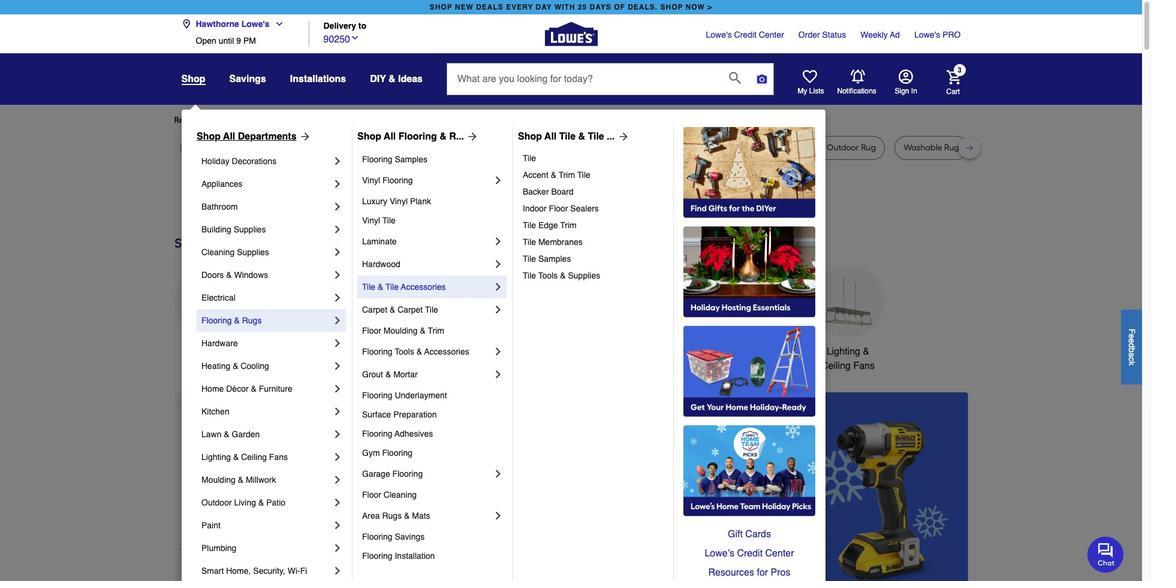 Task type: vqa. For each thing, say whether or not it's contained in the screenshot.
Capacity within the 4.5-cu ft Capacity White Ventless All-in-One Washer/Dryer Combo
no



Task type: describe. For each thing, give the bounding box(es) containing it.
chevron right image for garage flooring
[[492, 468, 504, 480]]

7 rug from the left
[[758, 143, 773, 153]]

luxury vinyl plank link
[[362, 192, 504, 211]]

k
[[1127, 361, 1137, 366]]

chevron right image for doors & windows
[[332, 269, 344, 281]]

tile up floor moulding & trim link
[[425, 305, 438, 315]]

preparation
[[393, 410, 437, 420]]

weekly ad link
[[861, 29, 900, 41]]

1 vertical spatial lighting
[[202, 453, 231, 462]]

5 rug from the left
[[554, 143, 569, 153]]

installation
[[395, 552, 435, 561]]

chevron right image for appliances
[[332, 178, 344, 190]]

accessories for flooring tools & accessories
[[424, 347, 469, 357]]

pros
[[771, 568, 791, 579]]

credit for lowe's
[[734, 30, 757, 40]]

Search Query text field
[[447, 64, 720, 95]]

chevron right image for carpet & carpet tile
[[492, 304, 504, 316]]

pro
[[943, 30, 961, 40]]

tile left ...
[[588, 131, 604, 142]]

heating & cooling link
[[202, 355, 332, 378]]

every
[[506, 3, 533, 11]]

resources for pros link
[[684, 564, 816, 582]]

home décor & furniture link
[[202, 378, 332, 401]]

arrow left image
[[397, 498, 409, 510]]

more suggestions for you link
[[307, 115, 414, 127]]

more suggestions for you
[[307, 115, 404, 125]]

25 days of deals. don't miss deals every day. same-day delivery on in-stock orders placed by 2 p m. image
[[174, 393, 368, 582]]

chat invite button image
[[1088, 537, 1124, 573]]

flooring tools & accessories
[[362, 347, 469, 357]]

accent
[[523, 170, 549, 180]]

2 vertical spatial trim
[[428, 326, 444, 336]]

allen for allen and roth rug
[[597, 143, 615, 153]]

security,
[[253, 567, 285, 576]]

& inside 'link'
[[226, 270, 232, 280]]

weekly
[[861, 30, 888, 40]]

diy
[[370, 74, 386, 85]]

chevron right image for hardware
[[332, 338, 344, 350]]

chevron right image for heating & cooling
[[332, 360, 344, 372]]

suggestions
[[328, 115, 375, 125]]

heating & cooling
[[202, 362, 269, 371]]

chevron right image for building supplies
[[332, 224, 344, 236]]

shop new deals every day with 25 days of deals. shop now > link
[[427, 0, 715, 14]]

lowe's wishes you and your family a happy hanukkah. image
[[174, 191, 968, 221]]

chevron right image for laminate
[[492, 236, 504, 248]]

arrow right image for shop all flooring & r...
[[464, 131, 479, 143]]

flooring installation
[[362, 552, 435, 561]]

samples for flooring samples
[[395, 155, 428, 164]]

allen for allen and roth area rug
[[476, 143, 495, 153]]

& inside "link"
[[578, 131, 585, 142]]

1 shop from the left
[[430, 3, 453, 11]]

rugs inside flooring & rugs link
[[242, 316, 262, 326]]

trim for &
[[559, 170, 575, 180]]

backer board link
[[523, 184, 665, 200]]

accessories for tile & tile accessories
[[401, 282, 446, 292]]

chevron right image for flooring & rugs
[[332, 315, 344, 327]]

flooring up the desk
[[399, 131, 437, 142]]

installations button
[[290, 68, 346, 90]]

hardware
[[202, 339, 238, 348]]

shop button
[[181, 73, 205, 85]]

mortar
[[393, 370, 418, 380]]

up to 50 percent off select tools and accessories. image
[[387, 393, 968, 582]]

2 horizontal spatial for
[[757, 568, 768, 579]]

tile samples
[[523, 254, 571, 264]]

lowe's home improvement cart image
[[947, 70, 961, 84]]

90250
[[324, 34, 350, 45]]

sign in button
[[895, 70, 918, 96]]

0 vertical spatial cleaning
[[202, 248, 235, 257]]

wi-
[[288, 567, 300, 576]]

doors & windows link
[[202, 264, 332, 287]]

chevron right image for grout & mortar
[[492, 369, 504, 381]]

1 e from the top
[[1127, 334, 1137, 339]]

lowe's for lowe's pro
[[915, 30, 941, 40]]

lowe's inside button
[[242, 19, 270, 29]]

chevron right image for holiday decorations
[[332, 155, 344, 167]]

open
[[196, 36, 216, 46]]

tile up carpet & carpet tile
[[386, 282, 399, 292]]

washable for washable area rug
[[697, 143, 736, 153]]

living
[[234, 498, 256, 508]]

lowe's pro
[[915, 30, 961, 40]]

all for tile
[[545, 131, 557, 142]]

get your home holiday-ready. image
[[684, 326, 816, 417]]

new
[[455, 3, 474, 11]]

chevron right image for lighting & ceiling fans
[[332, 452, 344, 464]]

flooring down furniture
[[362, 155, 393, 164]]

1 vertical spatial home
[[202, 384, 224, 394]]

until
[[219, 36, 234, 46]]

gift cards
[[728, 530, 771, 540]]

sealers
[[571, 204, 599, 214]]

bathroom link
[[202, 196, 332, 218]]

desk
[[431, 143, 449, 153]]

weekly ad
[[861, 30, 900, 40]]

backer
[[523, 187, 549, 197]]

bathroom inside button
[[645, 347, 687, 357]]

rug 5x8
[[189, 143, 219, 153]]

center for lowe's credit center
[[759, 30, 784, 40]]

tools for flooring
[[395, 347, 414, 357]]

plumbing
[[202, 544, 237, 554]]

floor cleaning link
[[362, 486, 504, 505]]

building supplies link
[[202, 218, 332, 241]]

chevron right image for bathroom
[[332, 201, 344, 213]]

flooring savings link
[[362, 528, 504, 547]]

ideas
[[398, 74, 423, 85]]

faucets
[[484, 347, 518, 357]]

outdoor
[[202, 498, 232, 508]]

plumbing link
[[202, 537, 332, 560]]

chevron right image for tile & tile accessories
[[492, 281, 504, 293]]

arrow right image inside shop all tile & tile ... "link"
[[615, 131, 629, 143]]

indoor outdoor rug
[[800, 143, 876, 153]]

home inside button
[[758, 347, 784, 357]]

notifications
[[838, 87, 877, 95]]

1 area from the left
[[307, 143, 325, 153]]

cleaning supplies link
[[202, 241, 332, 264]]

resources
[[709, 568, 754, 579]]

gift
[[728, 530, 743, 540]]

doors & windows
[[202, 270, 268, 280]]

1 vertical spatial cleaning
[[384, 491, 417, 500]]

my lists link
[[798, 70, 824, 96]]

all for departments
[[223, 131, 235, 142]]

location image
[[181, 19, 191, 29]]

hawthorne
[[196, 19, 239, 29]]

lighting & ceiling fans link
[[202, 446, 332, 469]]

rugs inside area rugs & mats "link"
[[382, 512, 402, 521]]

1 vertical spatial moulding
[[202, 476, 236, 485]]

patio
[[266, 498, 286, 508]]

supplies for building supplies
[[234, 225, 266, 234]]

tile inside 'link'
[[383, 216, 396, 225]]

2 e from the top
[[1127, 339, 1137, 343]]

washable for washable rug
[[904, 143, 943, 153]]

my
[[798, 87, 808, 95]]

vinyl for vinyl tile
[[362, 216, 380, 225]]

tile down indoor on the top of the page
[[523, 221, 536, 230]]

grout
[[362, 370, 383, 380]]

surface preparation link
[[362, 405, 504, 425]]

decorations for holiday
[[232, 157, 277, 166]]

hawthorne lowe's
[[196, 19, 270, 29]]

lowe's home team holiday picks. image
[[684, 426, 816, 517]]

0 vertical spatial appliances
[[202, 179, 243, 189]]

delivery to
[[324, 21, 366, 31]]

shop new deals every day with 25 days of deals. shop now >
[[430, 3, 713, 11]]

recommended
[[174, 115, 232, 125]]

cleaning supplies
[[202, 248, 269, 257]]

searches
[[234, 115, 269, 125]]

roth for rug
[[635, 143, 652, 153]]

floor for floor moulding & trim
[[362, 326, 381, 336]]

diy & ideas
[[370, 74, 423, 85]]

flooring & rugs link
[[202, 309, 332, 332]]

d
[[1127, 343, 1137, 348]]

lowe's credit center
[[705, 549, 794, 560]]

0 horizontal spatial ceiling
[[241, 453, 267, 462]]

shop for shop all departments
[[197, 131, 221, 142]]

now
[[686, 3, 705, 11]]

roth for area
[[515, 143, 532, 153]]

3 area from the left
[[738, 143, 756, 153]]

vinyl flooring link
[[362, 169, 492, 192]]

tile down allen and roth area rug
[[523, 154, 536, 163]]

chevron right image for paint
[[332, 520, 344, 532]]

& inside 'button'
[[863, 347, 870, 357]]

for for searches
[[271, 115, 282, 125]]

flooring down flooring adhesives
[[382, 449, 413, 458]]

tile link
[[523, 150, 665, 167]]

smart home
[[730, 347, 784, 357]]

paint
[[202, 521, 221, 531]]



Task type: locate. For each thing, give the bounding box(es) containing it.
allen down ...
[[597, 143, 615, 153]]

grout & mortar link
[[362, 363, 492, 386]]

trim down carpet & carpet tile link
[[428, 326, 444, 336]]

2 rug from the left
[[247, 143, 262, 153]]

christmas decorations
[[367, 347, 418, 372]]

underlayment
[[395, 391, 447, 401]]

1 horizontal spatial lighting & ceiling fans
[[822, 347, 875, 372]]

2 vertical spatial supplies
[[568, 271, 600, 281]]

allen right the desk
[[476, 143, 495, 153]]

savings button
[[229, 68, 266, 90]]

0 vertical spatial floor
[[549, 204, 568, 214]]

shop inside shop all flooring & r... link
[[357, 131, 381, 142]]

shop all flooring & r... link
[[357, 130, 479, 144]]

trim up shop 25 days of deals by category image
[[560, 221, 577, 230]]

all inside "link"
[[545, 131, 557, 142]]

0 horizontal spatial home
[[202, 384, 224, 394]]

1 vertical spatial lighting & ceiling fans
[[202, 453, 288, 462]]

tile down recommended searches for you heading
[[559, 131, 576, 142]]

home décor & furniture
[[202, 384, 293, 394]]

roth up accent & trim tile link
[[635, 143, 652, 153]]

1 horizontal spatial arrow right image
[[946, 498, 958, 510]]

flooring down area
[[362, 533, 393, 542]]

shop all departments
[[197, 131, 297, 142]]

3 shop from the left
[[518, 131, 542, 142]]

shop up 5x8
[[197, 131, 221, 142]]

1 horizontal spatial washable
[[904, 143, 943, 153]]

you for more suggestions for you
[[390, 115, 404, 125]]

1 vertical spatial tools
[[395, 347, 414, 357]]

kitchen inside button
[[449, 347, 481, 357]]

1 horizontal spatial cleaning
[[384, 491, 417, 500]]

1 horizontal spatial carpet
[[398, 305, 423, 315]]

chevron down image
[[350, 33, 360, 42]]

samples down shop all flooring & r...
[[395, 155, 428, 164]]

ceiling inside 'button'
[[822, 361, 851, 372]]

you
[[283, 115, 297, 125], [390, 115, 404, 125]]

chevron right image for electrical
[[332, 292, 344, 304]]

lawn & garden link
[[202, 423, 332, 446]]

b
[[1127, 348, 1137, 353]]

chevron right image
[[332, 201, 344, 213], [492, 236, 504, 248], [332, 246, 344, 258], [492, 258, 504, 270], [332, 269, 344, 281], [332, 292, 344, 304], [492, 304, 504, 316], [332, 315, 344, 327], [332, 360, 344, 372], [332, 383, 344, 395], [332, 406, 344, 418], [332, 452, 344, 464], [332, 497, 344, 509], [492, 510, 504, 522]]

and for allen and roth rug
[[617, 143, 633, 153]]

my lists
[[798, 87, 824, 95]]

0 horizontal spatial smart
[[202, 567, 224, 576]]

rug
[[189, 143, 204, 153], [247, 143, 262, 153], [264, 143, 279, 153], [327, 143, 342, 153], [554, 143, 569, 153], [654, 143, 669, 153], [758, 143, 773, 153], [861, 143, 876, 153], [945, 143, 960, 153]]

for for suggestions
[[377, 115, 388, 125]]

kitchen for kitchen
[[202, 407, 230, 417]]

2 allen from the left
[[597, 143, 615, 153]]

arrow right image right the desk
[[464, 131, 479, 143]]

1 horizontal spatial arrow right image
[[464, 131, 479, 143]]

2 shop from the left
[[661, 3, 683, 11]]

kitchen link
[[202, 401, 332, 423]]

for left pros
[[757, 568, 768, 579]]

lighting & ceiling fans inside 'button'
[[822, 347, 875, 372]]

indoor
[[523, 204, 547, 214]]

tile inside 'link'
[[523, 237, 536, 247]]

samples
[[395, 155, 428, 164], [539, 254, 571, 264]]

tools for tile
[[538, 271, 558, 281]]

order status
[[799, 30, 846, 40]]

roth up accent
[[515, 143, 532, 153]]

lowe's home improvement notification center image
[[851, 69, 865, 84]]

1 vertical spatial kitchen
[[202, 407, 230, 417]]

all down recommended searches for you heading
[[545, 131, 557, 142]]

search image
[[729, 72, 741, 84]]

1 vertical spatial arrow right image
[[946, 498, 958, 510]]

vinyl
[[362, 176, 380, 185], [390, 197, 408, 206], [362, 216, 380, 225]]

area rug
[[307, 143, 342, 153]]

all up furniture
[[384, 131, 396, 142]]

0 vertical spatial accessories
[[401, 282, 446, 292]]

building supplies
[[202, 225, 266, 234]]

savings up the 'installation'
[[395, 533, 425, 542]]

1 horizontal spatial ceiling
[[822, 361, 851, 372]]

vinyl flooring
[[362, 176, 413, 185]]

moulding
[[384, 326, 418, 336], [202, 476, 236, 485]]

you up shop all flooring & r...
[[390, 115, 404, 125]]

tile down tile link
[[577, 170, 591, 180]]

chevron right image for smart home, security, wi-fi
[[332, 566, 344, 578]]

0 vertical spatial fans
[[854, 361, 875, 372]]

e up d on the bottom right
[[1127, 334, 1137, 339]]

moulding down carpet & carpet tile
[[384, 326, 418, 336]]

1 arrow right image from the left
[[297, 131, 311, 143]]

0 vertical spatial arrow right image
[[615, 131, 629, 143]]

flooring down surface
[[362, 429, 393, 439]]

0 vertical spatial smart
[[730, 347, 756, 357]]

supplies up cleaning supplies
[[234, 225, 266, 234]]

shop inside shop all tile & tile ... "link"
[[518, 131, 542, 142]]

and for allen and roth area rug
[[497, 143, 513, 153]]

samples inside flooring samples link
[[395, 155, 428, 164]]

0 horizontal spatial decorations
[[232, 157, 277, 166]]

chevron right image for kitchen
[[332, 406, 344, 418]]

chevron right image for plumbing
[[332, 543, 344, 555]]

0 horizontal spatial for
[[271, 115, 282, 125]]

shop up allen and roth area rug
[[518, 131, 542, 142]]

1 vertical spatial decorations
[[367, 361, 418, 372]]

paint link
[[202, 515, 332, 537]]

1 rug from the left
[[189, 143, 204, 153]]

sign in
[[895, 87, 918, 95]]

surface preparation
[[362, 410, 437, 420]]

0 horizontal spatial area
[[307, 143, 325, 153]]

cleaning down building
[[202, 248, 235, 257]]

decorations inside button
[[367, 361, 418, 372]]

flooring inside "link"
[[362, 533, 393, 542]]

lighting inside lighting & ceiling fans
[[827, 347, 861, 357]]

1 washable from the left
[[697, 143, 736, 153]]

credit up resources for pros link
[[737, 549, 763, 560]]

decorations down rug rug
[[232, 157, 277, 166]]

1 vertical spatial appliances
[[187, 347, 234, 357]]

0 horizontal spatial roth
[[515, 143, 532, 153]]

roth
[[515, 143, 532, 153], [635, 143, 652, 153]]

1 horizontal spatial and
[[617, 143, 633, 153]]

lowe's down >
[[706, 30, 732, 40]]

floor up area
[[362, 491, 381, 500]]

lowe's home improvement lists image
[[803, 70, 817, 84]]

decorations down christmas
[[367, 361, 418, 372]]

for up departments at the left of the page
[[271, 115, 282, 125]]

8 rug from the left
[[861, 143, 876, 153]]

flooring underlayment
[[362, 391, 447, 401]]

shop for shop all flooring & r...
[[357, 131, 381, 142]]

lists
[[810, 87, 824, 95]]

recommended searches for you
[[174, 115, 297, 125]]

tile edge trim link
[[523, 217, 665, 234]]

1 horizontal spatial you
[[390, 115, 404, 125]]

vinyl for vinyl flooring
[[362, 176, 380, 185]]

lowe's left pro
[[915, 30, 941, 40]]

order
[[799, 30, 820, 40]]

center for lowe's credit center
[[766, 549, 794, 560]]

accent & trim tile link
[[523, 167, 665, 184]]

1 vertical spatial vinyl
[[390, 197, 408, 206]]

kitchen up lawn
[[202, 407, 230, 417]]

chevron right image for area rugs & mats
[[492, 510, 504, 522]]

tile membranes link
[[523, 234, 665, 251]]

appliances inside button
[[187, 347, 234, 357]]

>
[[708, 3, 713, 11]]

flooring down electrical
[[202, 316, 232, 326]]

0 vertical spatial trim
[[559, 170, 575, 180]]

chevron right image for vinyl flooring
[[492, 175, 504, 187]]

0 horizontal spatial washable
[[697, 143, 736, 153]]

vinyl left plank
[[390, 197, 408, 206]]

accessories down hardwood link
[[401, 282, 446, 292]]

arrow right image down more
[[297, 131, 311, 143]]

0 horizontal spatial kitchen
[[202, 407, 230, 417]]

1 vertical spatial credit
[[737, 549, 763, 560]]

shop left now on the right
[[661, 3, 683, 11]]

3 rug from the left
[[264, 143, 279, 153]]

hardware link
[[202, 332, 332, 355]]

tools down floor moulding & trim
[[395, 347, 414, 357]]

shop
[[197, 131, 221, 142], [357, 131, 381, 142], [518, 131, 542, 142]]

savings inside "link"
[[395, 533, 425, 542]]

1 horizontal spatial area
[[534, 143, 552, 153]]

floor inside indoor floor sealers link
[[549, 204, 568, 214]]

0 horizontal spatial bathroom
[[202, 202, 238, 212]]

pm
[[243, 36, 256, 46]]

cleaning up area rugs & mats
[[384, 491, 417, 500]]

0 horizontal spatial fans
[[269, 453, 288, 462]]

c
[[1127, 357, 1137, 361]]

deals.
[[628, 3, 658, 11]]

2 you from the left
[[390, 115, 404, 125]]

0 horizontal spatial carpet
[[362, 305, 387, 315]]

1 and from the left
[[497, 143, 513, 153]]

trim
[[559, 170, 575, 180], [560, 221, 577, 230], [428, 326, 444, 336]]

center up pros
[[766, 549, 794, 560]]

lowe's for lowe's credit center
[[706, 30, 732, 40]]

you left more
[[283, 115, 297, 125]]

samples down tile membranes
[[539, 254, 571, 264]]

chevron right image for flooring tools & accessories
[[492, 346, 504, 358]]

chevron right image for outdoor living & patio
[[332, 497, 344, 509]]

1 vertical spatial floor
[[362, 326, 381, 336]]

tile samples link
[[523, 251, 665, 267]]

edge
[[539, 221, 558, 230]]

2 shop from the left
[[357, 131, 381, 142]]

shop down the more suggestions for you link
[[357, 131, 381, 142]]

flooring down flooring savings
[[362, 552, 393, 561]]

1 vertical spatial ceiling
[[241, 453, 267, 462]]

chevron right image for lawn & garden
[[332, 429, 344, 441]]

5x8
[[206, 143, 219, 153]]

1 allen from the left
[[476, 143, 495, 153]]

cleaning
[[202, 248, 235, 257], [384, 491, 417, 500]]

accent & trim tile
[[523, 170, 591, 180]]

1 all from the left
[[223, 131, 235, 142]]

2 and from the left
[[617, 143, 633, 153]]

vinyl up the luxury
[[362, 176, 380, 185]]

chevron down image
[[270, 19, 284, 29]]

1 vertical spatial supplies
[[237, 248, 269, 257]]

1 horizontal spatial decorations
[[367, 361, 418, 372]]

9 rug from the left
[[945, 143, 960, 153]]

cards
[[746, 530, 771, 540]]

supplies up windows
[[237, 248, 269, 257]]

smart home button
[[721, 266, 793, 359]]

0 vertical spatial moulding
[[384, 326, 418, 336]]

2 all from the left
[[384, 131, 396, 142]]

indoor floor sealers link
[[523, 200, 665, 217]]

smart
[[730, 347, 756, 357], [202, 567, 224, 576]]

floor down board
[[549, 204, 568, 214]]

samples for tile samples
[[539, 254, 571, 264]]

1 horizontal spatial allen
[[597, 143, 615, 153]]

smart inside button
[[730, 347, 756, 357]]

& inside button
[[389, 74, 396, 85]]

rugs down arrow left image on the bottom left
[[382, 512, 402, 521]]

chevron right image
[[332, 155, 344, 167], [492, 175, 504, 187], [332, 178, 344, 190], [332, 224, 344, 236], [492, 281, 504, 293], [332, 338, 344, 350], [492, 346, 504, 358], [492, 369, 504, 381], [332, 429, 344, 441], [492, 468, 504, 480], [332, 474, 344, 486], [332, 520, 344, 532], [332, 543, 344, 555], [332, 566, 344, 578]]

tile down tile samples in the top of the page
[[523, 271, 536, 281]]

0 horizontal spatial moulding
[[202, 476, 236, 485]]

0 vertical spatial rugs
[[242, 316, 262, 326]]

luxury
[[362, 197, 387, 206]]

chevron right image for home décor & furniture
[[332, 383, 344, 395]]

departments
[[238, 131, 297, 142]]

e up b
[[1127, 339, 1137, 343]]

0 horizontal spatial and
[[497, 143, 513, 153]]

resources for pros
[[709, 568, 791, 579]]

gym
[[362, 449, 380, 458]]

0 vertical spatial tools
[[538, 271, 558, 281]]

plank
[[410, 197, 431, 206]]

recommended searches for you heading
[[174, 115, 968, 127]]

3
[[958, 66, 962, 75]]

2 roth from the left
[[635, 143, 652, 153]]

moulding inside floor moulding & trim link
[[384, 326, 418, 336]]

0 horizontal spatial all
[[223, 131, 235, 142]]

sign
[[895, 87, 910, 95]]

in
[[912, 87, 918, 95]]

supplies for cleaning supplies
[[237, 248, 269, 257]]

0 vertical spatial lighting
[[827, 347, 861, 357]]

flooring up grout
[[362, 347, 393, 357]]

samples inside tile samples link
[[539, 254, 571, 264]]

accessories down floor moulding & trim link
[[424, 347, 469, 357]]

0 vertical spatial credit
[[734, 30, 757, 40]]

0 vertical spatial savings
[[229, 74, 266, 85]]

2 carpet from the left
[[398, 305, 423, 315]]

bathroom inside bathroom link
[[202, 202, 238, 212]]

1 horizontal spatial fans
[[854, 361, 875, 372]]

1 horizontal spatial savings
[[395, 533, 425, 542]]

flooring & rugs
[[202, 316, 262, 326]]

1 you from the left
[[283, 115, 297, 125]]

decorations for christmas
[[367, 361, 418, 372]]

arrow right image inside shop all departments link
[[297, 131, 311, 143]]

2 washable from the left
[[904, 143, 943, 153]]

floor for floor cleaning
[[362, 491, 381, 500]]

floor inside floor moulding & trim link
[[362, 326, 381, 336]]

gift cards link
[[684, 525, 816, 545]]

hawthorne lowe's button
[[181, 12, 289, 36]]

1 horizontal spatial moulding
[[384, 326, 418, 336]]

2 horizontal spatial area
[[738, 143, 756, 153]]

lowe's credit center
[[706, 30, 784, 40]]

arrow right image for shop all departments
[[297, 131, 311, 143]]

1 vertical spatial bathroom
[[645, 347, 687, 357]]

0 horizontal spatial lowe's
[[242, 19, 270, 29]]

arrow right image inside shop all flooring & r... link
[[464, 131, 479, 143]]

floor up christmas
[[362, 326, 381, 336]]

flooring adhesives link
[[362, 425, 504, 444]]

backer board
[[523, 187, 574, 197]]

appliances down holiday
[[202, 179, 243, 189]]

0 vertical spatial vinyl
[[362, 176, 380, 185]]

lighting & ceiling fans button
[[812, 266, 884, 374]]

kitchen faucets
[[449, 347, 518, 357]]

appliances up heating
[[187, 347, 234, 357]]

moulding up outdoor
[[202, 476, 236, 485]]

1 vertical spatial smart
[[202, 567, 224, 576]]

floor inside floor cleaning link
[[362, 491, 381, 500]]

flooring up 'floor cleaning'
[[393, 470, 423, 479]]

0 vertical spatial home
[[758, 347, 784, 357]]

lawn
[[202, 430, 222, 440]]

1 vertical spatial rugs
[[382, 512, 402, 521]]

gym flooring
[[362, 449, 413, 458]]

2 horizontal spatial lowe's
[[915, 30, 941, 40]]

1 shop from the left
[[197, 131, 221, 142]]

washable rug
[[904, 143, 960, 153]]

vinyl down the luxury
[[362, 216, 380, 225]]

1 horizontal spatial samples
[[539, 254, 571, 264]]

0 vertical spatial bathroom
[[202, 202, 238, 212]]

tile up tile samples in the top of the page
[[523, 237, 536, 247]]

0 vertical spatial kitchen
[[449, 347, 481, 357]]

millwork
[[246, 476, 276, 485]]

find gifts for the diyer. image
[[684, 127, 816, 218]]

0 horizontal spatial you
[[283, 115, 297, 125]]

1 vertical spatial fans
[[269, 453, 288, 462]]

2 horizontal spatial shop
[[518, 131, 542, 142]]

2 vertical spatial floor
[[362, 491, 381, 500]]

surface
[[362, 410, 391, 420]]

gym flooring link
[[362, 444, 504, 463]]

arrow right image
[[615, 131, 629, 143], [946, 498, 958, 510]]

all down recommended searches for you at the top left of page
[[223, 131, 235, 142]]

2 vertical spatial vinyl
[[362, 216, 380, 225]]

1 vertical spatial savings
[[395, 533, 425, 542]]

6 rug from the left
[[654, 143, 669, 153]]

center left order
[[759, 30, 784, 40]]

shop all flooring & r...
[[357, 131, 464, 142]]

lowe's up pm
[[242, 19, 270, 29]]

tile down 'luxury vinyl plank'
[[383, 216, 396, 225]]

0 vertical spatial decorations
[[232, 157, 277, 166]]

0 vertical spatial supplies
[[234, 225, 266, 234]]

2 arrow right image from the left
[[464, 131, 479, 143]]

0 horizontal spatial arrow right image
[[297, 131, 311, 143]]

0 horizontal spatial allen
[[476, 143, 495, 153]]

chevron right image for cleaning supplies
[[332, 246, 344, 258]]

0 horizontal spatial rugs
[[242, 316, 262, 326]]

0 horizontal spatial tools
[[395, 347, 414, 357]]

tile down "hardwood"
[[362, 282, 375, 292]]

for up furniture
[[377, 115, 388, 125]]

supplies down tile samples link
[[568, 271, 600, 281]]

shop
[[430, 3, 453, 11], [661, 3, 683, 11]]

shop left new
[[430, 3, 453, 11]]

0 horizontal spatial samples
[[395, 155, 428, 164]]

fi
[[300, 567, 307, 576]]

kitchen left faucets
[[449, 347, 481, 357]]

tools down tile samples in the top of the page
[[538, 271, 558, 281]]

None search field
[[447, 63, 774, 106]]

arrow right image
[[297, 131, 311, 143], [464, 131, 479, 143]]

0 horizontal spatial lighting & ceiling fans
[[202, 453, 288, 462]]

smart for smart home, security, wi-fi
[[202, 567, 224, 576]]

all for flooring
[[384, 131, 396, 142]]

1 horizontal spatial smart
[[730, 347, 756, 357]]

lowe's home improvement account image
[[899, 70, 913, 84]]

0 vertical spatial lighting & ceiling fans
[[822, 347, 875, 372]]

1 carpet from the left
[[362, 305, 387, 315]]

1 horizontal spatial lighting
[[827, 347, 861, 357]]

1 roth from the left
[[515, 143, 532, 153]]

lowe's credit center link
[[684, 545, 816, 564]]

tile & tile accessories
[[362, 282, 446, 292]]

0 horizontal spatial shop
[[430, 3, 453, 11]]

shop for shop all tile & tile ...
[[518, 131, 542, 142]]

credit up search icon
[[734, 30, 757, 40]]

kitchen for kitchen faucets
[[449, 347, 481, 357]]

floor moulding & trim link
[[362, 321, 504, 341]]

2 horizontal spatial all
[[545, 131, 557, 142]]

tile tools & supplies
[[523, 271, 600, 281]]

order status link
[[799, 29, 846, 41]]

garage
[[362, 470, 390, 479]]

outdoor living & patio
[[202, 498, 286, 508]]

garage flooring link
[[362, 463, 492, 486]]

vinyl inside 'link'
[[362, 216, 380, 225]]

1 horizontal spatial home
[[758, 347, 784, 357]]

shop inside shop all departments link
[[197, 131, 221, 142]]

1 horizontal spatial roth
[[635, 143, 652, 153]]

flooring up surface
[[362, 391, 393, 401]]

you for recommended searches for you
[[283, 115, 297, 125]]

scroll to item #2 image
[[645, 580, 676, 582]]

holiday hosting essentials. image
[[684, 227, 816, 318]]

membranes
[[539, 237, 583, 247]]

4 rug from the left
[[327, 143, 342, 153]]

tile down tile membranes
[[523, 254, 536, 264]]

chevron right image for moulding & millwork
[[332, 474, 344, 486]]

1 horizontal spatial tools
[[538, 271, 558, 281]]

1 horizontal spatial bathroom
[[645, 347, 687, 357]]

smart for smart home
[[730, 347, 756, 357]]

2 area from the left
[[534, 143, 552, 153]]

0 horizontal spatial savings
[[229, 74, 266, 85]]

trim up board
[[559, 170, 575, 180]]

savings down pm
[[229, 74, 266, 85]]

fans inside 'button'
[[854, 361, 875, 372]]

0 vertical spatial samples
[[395, 155, 428, 164]]

shop 25 days of deals by category image
[[174, 233, 968, 253]]

rug rug
[[247, 143, 279, 153]]

laminate link
[[362, 230, 492, 253]]

chevron right image for hardwood
[[492, 258, 504, 270]]

1 horizontal spatial kitchen
[[449, 347, 481, 357]]

flooring up 'luxury vinyl plank'
[[383, 176, 413, 185]]

kitchen
[[449, 347, 481, 357], [202, 407, 230, 417]]

3 all from the left
[[545, 131, 557, 142]]

credit for lowe's
[[737, 549, 763, 560]]

1 horizontal spatial for
[[377, 115, 388, 125]]

camera image
[[756, 73, 768, 85]]

0 horizontal spatial cleaning
[[202, 248, 235, 257]]

1 vertical spatial trim
[[560, 221, 577, 230]]

lowe's home improvement logo image
[[545, 7, 598, 60]]

rugs down electrical link
[[242, 316, 262, 326]]

area rugs & mats link
[[362, 505, 492, 528]]

hardwood link
[[362, 253, 492, 276]]

trim for edge
[[560, 221, 577, 230]]



